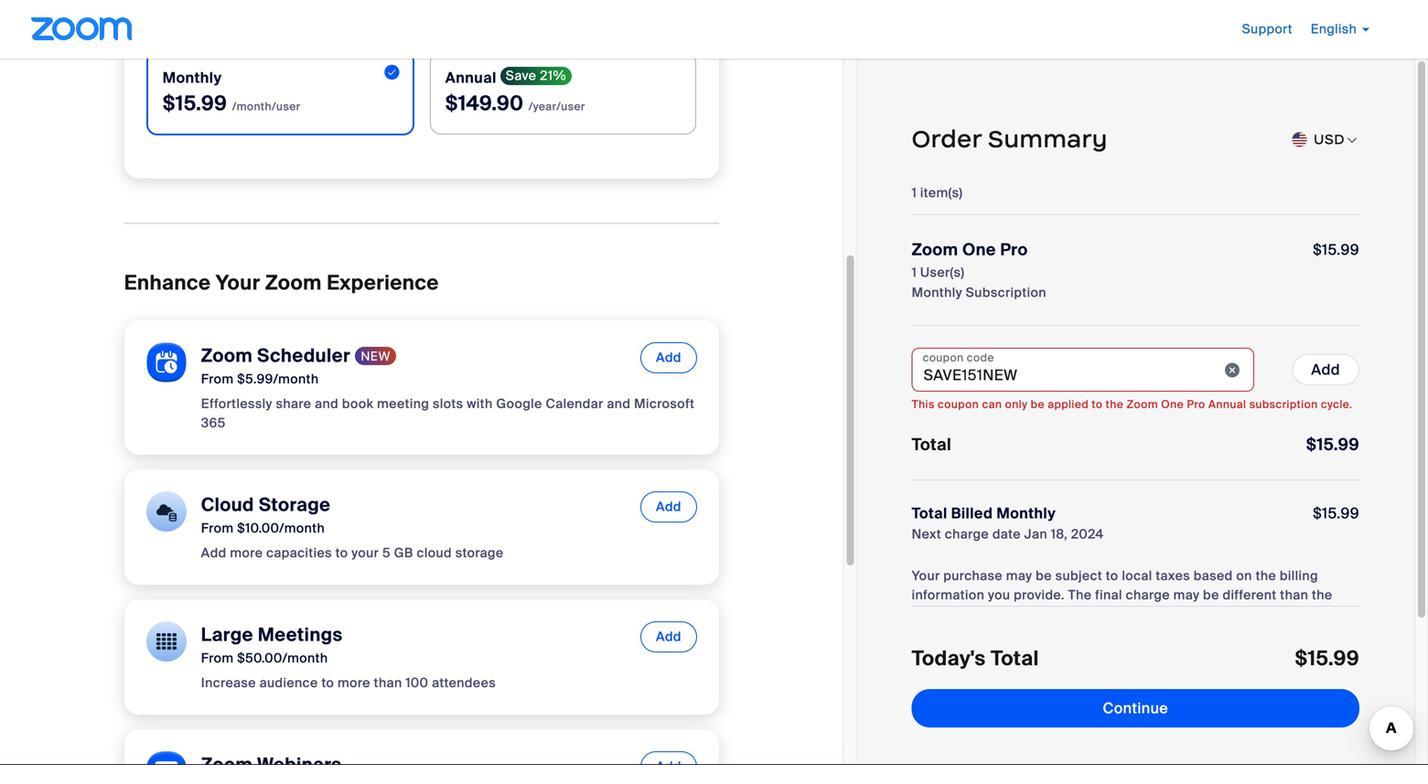 Task type: describe. For each thing, give the bounding box(es) containing it.
storage inside cloud storage from $10.00/month
[[259, 493, 331, 517]]

than inside main content
[[374, 674, 402, 691]]

$5.99/month
[[237, 371, 319, 388]]

your inside your purchase may be subject to local taxes based on the billing information you provide. the final charge may be different than the amount shown here and will be displayed on your invoice.
[[1194, 606, 1222, 623]]

show options image
[[1345, 133, 1360, 148]]

cloud storage icon image
[[146, 491, 187, 532]]

$10.00/month
[[237, 520, 325, 537]]

effortlessly share and book meeting slots with google calendar and microsoft 365
[[201, 395, 695, 431]]

than inside your purchase may be subject to local taxes based on the billing information you provide. the final charge may be different than the amount shown here and will be displayed on your invoice.
[[1281, 587, 1309, 604]]

to right capacities
[[336, 545, 348, 561]]

be down based
[[1204, 587, 1220, 604]]

2 vertical spatial the
[[1312, 587, 1333, 604]]

100
[[406, 674, 429, 691]]

total billed monthly
[[912, 504, 1056, 523]]

amount
[[912, 606, 960, 623]]

add button for cloud storage
[[641, 491, 697, 523]]

$149.90
[[446, 91, 524, 117]]

cycle.
[[1321, 397, 1353, 411]]

cloud storage from $10.00/month
[[201, 493, 331, 537]]

billed
[[952, 504, 993, 523]]

enhance your zoom experience
[[124, 270, 439, 296]]

from for large meetings
[[201, 650, 234, 667]]

share
[[276, 395, 312, 412]]

zoom scheduler icon image
[[146, 342, 187, 383]]

increase
[[201, 674, 256, 691]]

1 horizontal spatial one
[[1162, 397, 1184, 411]]

calendar
[[546, 395, 604, 412]]

your inside main content
[[216, 270, 260, 296]]

the
[[1068, 587, 1092, 604]]

today's
[[912, 646, 986, 672]]

shown
[[964, 606, 1004, 623]]

5
[[383, 545, 391, 561]]

will
[[1067, 606, 1088, 623]]

subscription inside the 1 user(s) monthly subscription
[[966, 284, 1047, 301]]

0 horizontal spatial charge
[[945, 526, 989, 543]]

annual save 21% $149.90 /year/user
[[446, 67, 586, 117]]

this coupon can only be applied to the zoom one pro annual subscription cycle. alert
[[912, 397, 1360, 411]]

large meetings icon image
[[146, 621, 187, 662]]

english
[[1311, 21, 1357, 38]]

next
[[912, 526, 942, 543]]

0 horizontal spatial one
[[963, 239, 997, 260]]

annual
[[1209, 397, 1247, 411]]

1 vertical spatial cloud
[[417, 545, 452, 561]]

attendees
[[432, 674, 496, 691]]

taxes
[[1156, 567, 1191, 584]]

zoom up from $5.99/month
[[201, 344, 253, 367]]

zoom up scheduler
[[265, 270, 322, 296]]

zoom one pro
[[912, 239, 1028, 260]]

add more capacities to your 5 gb cloud storage
[[201, 545, 504, 561]]

total for total
[[912, 434, 952, 455]]

effortlessly
[[201, 395, 273, 412]]

1 vertical spatial may
[[1174, 587, 1200, 604]]

1 vertical spatial more
[[338, 674, 371, 691]]

add for large meetings
[[656, 628, 682, 645]]

to right applied
[[1092, 397, 1103, 411]]

this coupon can only be applied to the zoom one pro annual subscription cycle.
[[912, 397, 1353, 411]]

meeting
[[377, 395, 429, 412]]

0 vertical spatial coupon
[[923, 351, 964, 365]]

to inside your purchase may be subject to local taxes based on the billing information you provide. the final charge may be different than the amount shown here and will be displayed on your invoice.
[[1106, 567, 1119, 584]]

information
[[912, 587, 985, 604]]

your inside main content
[[352, 545, 379, 561]]

secure trust image
[[1063, 679, 1209, 732]]

this
[[912, 397, 935, 411]]

zoom down coupon code text box
[[1127, 397, 1159, 411]]

coupon code
[[923, 351, 995, 365]]

add button for zoom scheduler
[[641, 342, 697, 373]]

add button for large meetings
[[641, 621, 697, 653]]

18,
[[1051, 526, 1068, 543]]

1 vertical spatial storage
[[456, 545, 504, 561]]

add
[[201, 545, 227, 561]]

english link
[[1311, 21, 1370, 38]]

usd button
[[1314, 125, 1345, 153]]

order summary
[[912, 124, 1108, 154]]

final
[[1096, 587, 1123, 604]]

code
[[967, 351, 995, 365]]

monthly for billed
[[997, 504, 1056, 523]]

charge inside your purchase may be subject to local taxes based on the billing information you provide. the final charge may be different than the amount shown here and will be displayed on your invoice.
[[1126, 587, 1170, 604]]

monthly $15.99 /month/user
[[163, 68, 301, 117]]

monthly for user(s)
[[912, 284, 963, 301]]

you
[[988, 587, 1011, 604]]

monthly
[[163, 68, 222, 87]]

zoom scheduler
[[201, 344, 351, 367]]

summary
[[988, 124, 1108, 154]]

continue button
[[912, 689, 1360, 728]]

microsoft
[[634, 395, 695, 412]]

0 horizontal spatial may
[[1006, 567, 1033, 584]]

support link
[[1242, 21, 1293, 38]]

audience
[[260, 674, 318, 691]]

usd
[[1314, 130, 1345, 148]]

0 horizontal spatial more
[[230, 545, 263, 561]]

displayed
[[1111, 606, 1172, 623]]

0 vertical spatial the
[[1106, 397, 1124, 411]]



Task type: locate. For each thing, give the bounding box(es) containing it.
1 horizontal spatial and
[[607, 395, 631, 412]]

from up add
[[201, 520, 234, 537]]

1 horizontal spatial monthly
[[997, 504, 1056, 523]]

1 horizontal spatial pro
[[1187, 397, 1206, 411]]

0 horizontal spatial pro
[[1001, 239, 1028, 260]]

0 vertical spatial total
[[912, 434, 952, 455]]

gb
[[394, 545, 413, 561]]

to
[[1092, 397, 1103, 411], [336, 545, 348, 561], [1106, 567, 1119, 584], [322, 674, 334, 691]]

1 vertical spatial 1
[[912, 264, 917, 281]]

only
[[1005, 397, 1028, 411]]

more right add
[[230, 545, 263, 561]]

and down provide.
[[1040, 606, 1064, 623]]

0 vertical spatial on
[[1237, 567, 1253, 584]]

book
[[342, 395, 374, 412]]

may
[[1006, 567, 1033, 584], [1174, 587, 1200, 604]]

cloud
[[201, 493, 254, 517], [417, 545, 452, 561]]

0 horizontal spatial the
[[1106, 397, 1124, 411]]

zoom up user(s)
[[912, 239, 959, 260]]

than
[[1281, 587, 1309, 604], [374, 674, 402, 691]]

0 horizontal spatial subscription
[[966, 284, 1047, 301]]

1 vertical spatial on
[[1175, 606, 1191, 623]]

total
[[991, 646, 1039, 672]]

to up the final
[[1106, 567, 1119, 584]]

coupon left code
[[923, 351, 964, 365]]

0 horizontal spatial your
[[352, 545, 379, 561]]

be up provide.
[[1036, 567, 1052, 584]]

local
[[1122, 567, 1153, 584]]

support
[[1242, 21, 1293, 38]]

annual
[[446, 68, 497, 87]]

3 from from the top
[[201, 650, 234, 667]]

your purchase may be subject to local taxes based on the billing information you provide. the final charge may be different than the amount shown here and will be displayed on your invoice.
[[912, 567, 1333, 623]]

add button
[[641, 342, 697, 373], [1293, 354, 1360, 385], [641, 491, 697, 523], [641, 621, 697, 653]]

large meetings from $50.00/month
[[201, 623, 343, 667]]

1 vertical spatial pro
[[1187, 397, 1206, 411]]

0 horizontal spatial than
[[374, 674, 402, 691]]

2 from from the top
[[201, 520, 234, 537]]

1 horizontal spatial than
[[1281, 587, 1309, 604]]

0 horizontal spatial your
[[216, 270, 260, 296]]

add
[[656, 349, 682, 366], [1312, 360, 1341, 379], [656, 498, 682, 515], [656, 628, 682, 645]]

google
[[496, 395, 543, 412]]

subscription left cycle.
[[1250, 397, 1318, 411]]

$15.99 inside monthly $15.99 /month/user
[[163, 91, 227, 117]]

your
[[352, 545, 379, 561], [1194, 606, 1222, 623]]

cloud inside cloud storage from $10.00/month
[[201, 493, 254, 517]]

from for cloud storage
[[201, 520, 234, 537]]

the down billing
[[1312, 587, 1333, 604]]

0 horizontal spatial on
[[1175, 606, 1191, 623]]

from up effortlessly
[[201, 371, 234, 388]]

and right calendar
[[607, 395, 631, 412]]

0 vertical spatial one
[[963, 239, 997, 260]]

1 from from the top
[[201, 371, 234, 388]]

from inside cloud storage from $10.00/month
[[201, 520, 234, 537]]

capacities
[[266, 545, 332, 561]]

than left the 100
[[374, 674, 402, 691]]

1 for 1 item(s)
[[912, 184, 917, 201]]

more left the 100
[[338, 674, 371, 691]]

slots
[[433, 395, 464, 412]]

1 vertical spatial than
[[374, 674, 402, 691]]

0 vertical spatial your
[[216, 270, 260, 296]]

here
[[1008, 606, 1036, 623]]

enhance
[[124, 270, 211, 296]]

monthly down user(s)
[[912, 284, 963, 301]]

1 horizontal spatial charge
[[1126, 587, 1170, 604]]

1 vertical spatial total
[[912, 504, 948, 523]]

scheduler
[[257, 344, 351, 367]]

subject
[[1056, 567, 1103, 584]]

1 horizontal spatial your
[[1194, 606, 1222, 623]]

0 vertical spatial pro
[[1001, 239, 1028, 260]]

storage right gb
[[456, 545, 504, 561]]

to right audience
[[322, 674, 334, 691]]

subscription
[[966, 284, 1047, 301], [1250, 397, 1318, 411]]

1 horizontal spatial storage
[[456, 545, 504, 561]]

0 vertical spatial your
[[352, 545, 379, 561]]

0 vertical spatial cloud
[[201, 493, 254, 517]]

from $5.99/month
[[201, 371, 319, 388]]

invoice.
[[1225, 606, 1274, 623]]

/year/user
[[529, 99, 586, 113]]

your inside your purchase may be subject to local taxes based on the billing information you provide. the final charge may be different than the amount shown here and will be displayed on your invoice.
[[912, 567, 940, 584]]

save
[[506, 67, 537, 84]]

may down taxes
[[1174, 587, 1200, 604]]

item(s)
[[921, 184, 963, 201]]

one
[[963, 239, 997, 260], [1162, 397, 1184, 411]]

storage
[[259, 493, 331, 517], [456, 545, 504, 561]]

cloud up add
[[201, 493, 254, 517]]

next charge date jan 18, 2024
[[912, 526, 1104, 543]]

1 inside the 1 user(s) monthly subscription
[[912, 264, 917, 281]]

pro up the 1 user(s) monthly subscription
[[1001, 239, 1028, 260]]

1 vertical spatial charge
[[1126, 587, 1170, 604]]

based
[[1194, 567, 1233, 584]]

1 horizontal spatial on
[[1237, 567, 1253, 584]]

large
[[201, 623, 253, 647]]

provide.
[[1014, 587, 1065, 604]]

0 vertical spatial subscription
[[966, 284, 1047, 301]]

1
[[912, 184, 917, 201], [912, 264, 917, 281]]

zoom webinars icon image
[[146, 751, 187, 765]]

coupon
[[923, 351, 964, 365], [938, 397, 979, 411]]

1 for 1 user(s) monthly subscription
[[912, 264, 917, 281]]

365
[[201, 415, 226, 431]]

0 horizontal spatial storage
[[259, 493, 331, 517]]

2 1 from the top
[[912, 264, 917, 281]]

different
[[1223, 587, 1277, 604]]

and left book
[[315, 395, 339, 412]]

2 vertical spatial from
[[201, 650, 234, 667]]

1 horizontal spatial cloud
[[417, 545, 452, 561]]

total down this
[[912, 434, 952, 455]]

1 horizontal spatial more
[[338, 674, 371, 691]]

2024
[[1072, 526, 1104, 543]]

today's total
[[912, 646, 1039, 672]]

0 vertical spatial than
[[1281, 587, 1309, 604]]

on up the different
[[1237, 567, 1253, 584]]

applied
[[1048, 397, 1089, 411]]

on
[[1237, 567, 1253, 584], [1175, 606, 1191, 623]]

your up the information
[[912, 567, 940, 584]]

0 horizontal spatial cloud
[[201, 493, 254, 517]]

0 vertical spatial monthly
[[912, 284, 963, 301]]

experience
[[327, 270, 439, 296]]

1 horizontal spatial the
[[1256, 567, 1277, 584]]

subscription down zoom one pro
[[966, 284, 1047, 301]]

your down based
[[1194, 606, 1222, 623]]

total for total billed monthly
[[912, 504, 948, 523]]

from inside large meetings from $50.00/month
[[201, 650, 234, 667]]

on down taxes
[[1175, 606, 1191, 623]]

0 horizontal spatial monthly
[[912, 284, 963, 301]]

0 vertical spatial more
[[230, 545, 263, 561]]

billing
[[1280, 567, 1319, 584]]

one up the 1 user(s) monthly subscription
[[963, 239, 997, 260]]

coupon left can
[[938, 397, 979, 411]]

one left the annual
[[1162, 397, 1184, 411]]

1 vertical spatial coupon
[[938, 397, 979, 411]]

may up you
[[1006, 567, 1033, 584]]

0 vertical spatial charge
[[945, 526, 989, 543]]

1 item(s)
[[912, 184, 963, 201]]

your
[[216, 270, 260, 296], [912, 567, 940, 584]]

and inside your purchase may be subject to local taxes based on the billing information you provide. the final charge may be different than the amount shown here and will be displayed on your invoice.
[[1040, 606, 1064, 623]]

2 horizontal spatial the
[[1312, 587, 1333, 604]]

1 vertical spatial your
[[1194, 606, 1222, 623]]

the right applied
[[1106, 397, 1124, 411]]

monthly up jan
[[997, 504, 1056, 523]]

be right the only
[[1031, 397, 1045, 411]]

2 horizontal spatial and
[[1040, 606, 1064, 623]]

jan
[[1025, 526, 1048, 543]]

1 horizontal spatial may
[[1174, 587, 1200, 604]]

/month/user
[[232, 99, 301, 113]]

0 vertical spatial storage
[[259, 493, 331, 517]]

zoom one billing cycle option group
[[146, 50, 697, 135]]

your left '5'
[[352, 545, 379, 561]]

1 horizontal spatial your
[[912, 567, 940, 584]]

0 vertical spatial from
[[201, 371, 234, 388]]

1 vertical spatial subscription
[[1250, 397, 1318, 411]]

2 total from the top
[[912, 504, 948, 523]]

from down large
[[201, 650, 234, 667]]

date
[[993, 526, 1021, 543]]

with
[[467, 395, 493, 412]]

purchase
[[944, 567, 1003, 584]]

0 vertical spatial may
[[1006, 567, 1033, 584]]

total up next
[[912, 504, 948, 523]]

meetings
[[258, 623, 343, 647]]

charge down billed
[[945, 526, 989, 543]]

21%
[[540, 67, 566, 84]]

more
[[230, 545, 263, 561], [338, 674, 371, 691]]

the up the different
[[1256, 567, 1277, 584]]

and
[[315, 395, 339, 412], [607, 395, 631, 412], [1040, 606, 1064, 623]]

$50.00/month
[[237, 650, 328, 667]]

coupon code text field
[[912, 348, 1255, 392]]

1 vertical spatial one
[[1162, 397, 1184, 411]]

new image
[[355, 346, 396, 366]]

increase audience to more than 100 attendees
[[201, 674, 496, 691]]

1 left user(s)
[[912, 264, 917, 281]]

storage up $10.00/month
[[259, 493, 331, 517]]

add for zoom scheduler
[[656, 349, 682, 366]]

1 vertical spatial monthly
[[997, 504, 1056, 523]]

continue
[[1103, 699, 1169, 718]]

1 vertical spatial from
[[201, 520, 234, 537]]

from
[[201, 371, 234, 388], [201, 520, 234, 537], [201, 650, 234, 667]]

1 vertical spatial your
[[912, 567, 940, 584]]

1 vertical spatial the
[[1256, 567, 1277, 584]]

monthly
[[912, 284, 963, 301], [997, 504, 1056, 523]]

1 1 from the top
[[912, 184, 917, 201]]

main content
[[0, 0, 857, 765]]

1 left item(s)
[[912, 184, 917, 201]]

user(s)
[[921, 264, 965, 281]]

the
[[1106, 397, 1124, 411], [1256, 567, 1277, 584], [1312, 587, 1333, 604]]

$15.99
[[163, 91, 227, 117], [1313, 240, 1360, 259], [1307, 434, 1360, 455], [1313, 504, 1360, 523], [1295, 646, 1360, 672]]

zoom logo image
[[31, 17, 132, 40]]

0 horizontal spatial and
[[315, 395, 339, 412]]

cloud right gb
[[417, 545, 452, 561]]

main content containing $15.99
[[0, 0, 857, 765]]

can
[[982, 397, 1002, 411]]

1 total from the top
[[912, 434, 952, 455]]

than down billing
[[1281, 587, 1309, 604]]

pro left the annual
[[1187, 397, 1206, 411]]

1 horizontal spatial subscription
[[1250, 397, 1318, 411]]

1 user(s) monthly subscription
[[912, 264, 1047, 301]]

be down the final
[[1091, 606, 1107, 623]]

monthly inside the 1 user(s) monthly subscription
[[912, 284, 963, 301]]

your right enhance
[[216, 270, 260, 296]]

0 vertical spatial 1
[[912, 184, 917, 201]]

add for cloud storage
[[656, 498, 682, 515]]

charge up displayed
[[1126, 587, 1170, 604]]

order
[[912, 124, 982, 154]]



Task type: vqa. For each thing, say whether or not it's contained in the screenshot.
Jan
yes



